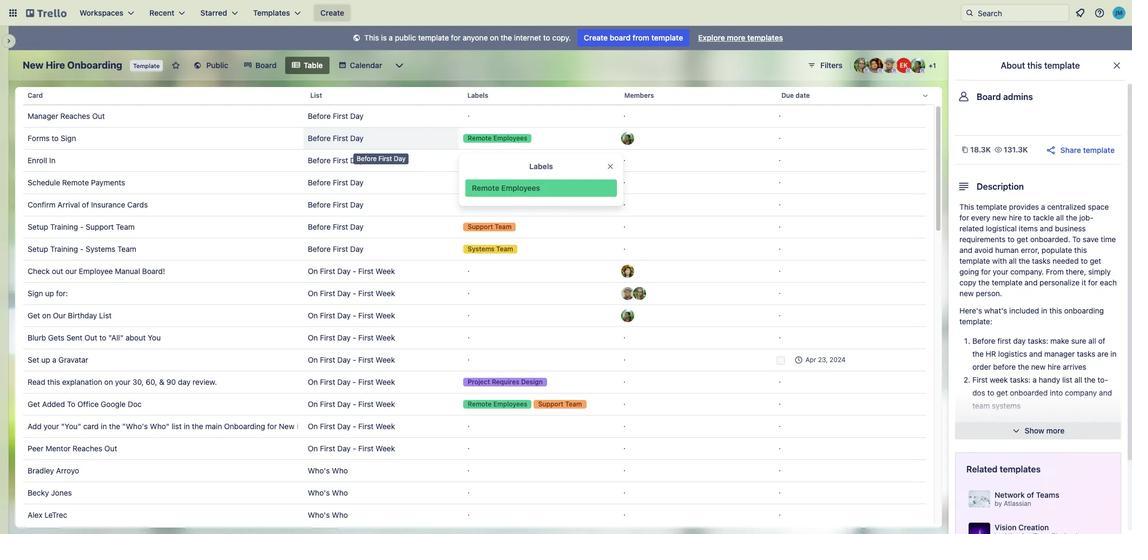 Task type: describe. For each thing, give the bounding box(es) containing it.
vision
[[995, 523, 1016, 532]]

team inside button
[[495, 223, 512, 231]]

remote employees for schedule remote payments
[[468, 179, 527, 187]]

row containing forms to sign
[[23, 127, 926, 150]]

the left "who's
[[109, 422, 120, 431]]

2 horizontal spatial get
[[1090, 256, 1101, 266]]

this for this template provides a centralized space for every new hire to tackle all the job- related logistical items and business requirements to get onboarded. to save time and avoid human error, populate this template with all the tasks needed to get going for your company. from there, simply copy the template and personalize it for each new person.
[[959, 202, 974, 212]]

the up show more
[[1045, 414, 1057, 424]]

1 horizontal spatial on
[[104, 378, 113, 387]]

before first day for confirm arrival of insurance cards
[[308, 200, 364, 209]]

template up person.
[[992, 278, 1022, 287]]

131.3k
[[1004, 145, 1028, 154]]

job-
[[1079, 213, 1093, 222]]

hires
[[297, 422, 315, 431]]

- for peer mentor reaches out
[[353, 444, 356, 453]]

and down to-
[[1099, 389, 1112, 398]]

day inside cell
[[350, 134, 364, 143]]

onboarded.
[[1030, 235, 1070, 244]]

on first day - first week for google
[[308, 400, 395, 409]]

employee
[[79, 267, 113, 276]]

workspaces button
[[73, 4, 141, 22]]

blurb gets sent out to "all" about you
[[28, 333, 161, 343]]

- for blurb gets sent out to "all" about you
[[353, 333, 356, 343]]

0 vertical spatial sign
[[61, 134, 76, 143]]

day inside the read this explanation on your 30, 60, & 90 day review. link
[[178, 378, 191, 387]]

open information menu image
[[1094, 8, 1105, 18]]

our
[[65, 267, 77, 276]]

who's for alex letrec
[[308, 511, 330, 520]]

board admins
[[977, 92, 1033, 102]]

project requires design button
[[459, 372, 615, 393]]

a inside this template provides a centralized space for every new hire to tackle all the job- related logistical items and business requirements to get onboarded. to save time and avoid human error, populate this template with all the tasks needed to get going for your company. from there, simply copy the template and personalize it for each new person.
[[1041, 202, 1045, 212]]

get for get on our birthday list
[[28, 311, 40, 320]]

populate
[[1042, 246, 1072, 255]]

remote for schedule remote payments
[[468, 179, 492, 187]]

this member is an admin of this workspace. image for top priscilla parjet (priscillaparjet) icon
[[920, 68, 925, 73]]

before inside before first day cell
[[308, 134, 331, 143]]

create for create board from template
[[584, 33, 608, 42]]

all down centralized
[[1056, 213, 1064, 222]]

week for google
[[376, 400, 395, 409]]

of inside network of teams by atlassian
[[1027, 491, 1034, 500]]

day for enroll in
[[350, 156, 364, 165]]

search image
[[965, 9, 974, 17]]

board!
[[142, 267, 165, 276]]

to up human
[[1008, 235, 1015, 244]]

all up company
[[1074, 376, 1082, 385]]

first inside before first day tasks: make sure all of the hr logistics and manager tasks are in order before the new hire arrives first week tasks: a handy list all the to- dos to get onboarded into company and team systems who's who list: help the newbie orient themselves and learn all about the key people they'll encounter at work
[[972, 376, 988, 385]]

new inside row
[[279, 422, 294, 431]]

list:
[[1014, 414, 1026, 424]]

manager
[[28, 111, 58, 121]]

share template
[[1060, 145, 1115, 154]]

logistical
[[986, 224, 1017, 233]]

network
[[995, 491, 1025, 500]]

list inside before first day tasks: make sure all of the hr logistics and manager tasks are in order before the new hire arrives first week tasks: a handy list all the to- dos to get onboarded into company and team systems who's who list: help the newbie orient themselves and learn all about the key people they'll encounter at work
[[1062, 376, 1072, 385]]

sm image
[[351, 33, 362, 44]]

create board from template
[[584, 33, 683, 42]]

setup for setup training - support team
[[28, 222, 48, 232]]

1
[[933, 62, 936, 70]]

0 horizontal spatial your
[[44, 422, 59, 431]]

before inside before first day tooltip
[[357, 155, 377, 163]]

becky jones link
[[28, 483, 299, 504]]

team inside button
[[496, 245, 513, 253]]

row containing alex letrec
[[23, 504, 926, 527]]

day for get added to office google doc
[[337, 400, 351, 409]]

row containing get on our birthday list
[[23, 305, 926, 327]]

about inside before first day tasks: make sure all of the hr logistics and manager tasks are in order before the new hire arrives first week tasks: a handy list all the to- dos to get onboarded into company and team systems who's who list: help the newbie orient themselves and learn all about the key people they'll encounter at work
[[1059, 427, 1079, 437]]

first inside tooltip
[[379, 155, 392, 163]]

explore
[[698, 33, 725, 42]]

template up every
[[976, 202, 1007, 212]]

get added to office google doc
[[28, 400, 142, 409]]

this right about on the top right of page
[[1027, 61, 1042, 70]]

list button
[[306, 83, 463, 109]]

out for reaches
[[104, 444, 117, 453]]

to inside before first day tasks: make sure all of the hr logistics and manager tasks are in order before the new hire arrives first week tasks: a handy list all the to- dos to get onboarded into company and team systems who's who list: help the newbie orient themselves and learn all about the key people they'll encounter at work
[[987, 389, 994, 398]]

vision creation link
[[966, 521, 1110, 535]]

support team for the color: orange, title: "support team" element within the support team button
[[468, 223, 512, 231]]

calendar
[[350, 61, 382, 70]]

board for board admins
[[977, 92, 1001, 102]]

enroll in link
[[28, 150, 299, 172]]

from
[[633, 33, 649, 42]]

team up the manual
[[117, 245, 136, 254]]

5 on from the top
[[308, 356, 318, 365]]

a right 'is'
[[389, 33, 393, 42]]

you
[[148, 333, 161, 343]]

samantha pivlot (samanthapivlot) image
[[621, 265, 634, 278]]

9 on first day - first week from the top
[[308, 444, 395, 453]]

who"
[[150, 422, 169, 431]]

hr
[[986, 350, 996, 359]]

1 horizontal spatial templates
[[1000, 465, 1041, 475]]

add your "you" card in the "who's who" list in the main onboarding for new hires trello board link
[[28, 416, 359, 438]]

priscilla parjet (priscillaparjet) image for forms to sign
[[621, 132, 634, 145]]

to left the copy.
[[543, 33, 550, 42]]

1 vertical spatial tasks:
[[1010, 376, 1031, 385]]

in
[[49, 156, 55, 165]]

employees for schedule remote payments
[[493, 179, 527, 187]]

teams
[[1036, 491, 1059, 500]]

day for confirm arrival of insurance cards
[[350, 200, 364, 209]]

row containing bradley arroyo
[[23, 460, 926, 483]]

support team button
[[459, 216, 615, 238]]

30,
[[132, 378, 144, 387]]

in left main
[[184, 422, 190, 431]]

before first day for setup training - systems team
[[308, 245, 364, 254]]

remote employees for get added to office google doc
[[468, 400, 527, 409]]

manager reaches out
[[28, 111, 105, 121]]

0 vertical spatial tasks:
[[1028, 337, 1048, 346]]

0 vertical spatial get
[[1017, 235, 1028, 244]]

each
[[1100, 278, 1117, 287]]

+
[[929, 62, 933, 70]]

for left anyone
[[451, 33, 461, 42]]

review.
[[193, 378, 217, 387]]

to inside this template provides a centralized space for every new hire to tackle all the job- related logistical items and business requirements to get onboarded. to save time and avoid human error, populate this template with all the tasks needed to get going for your company. from there, simply copy the template and personalize it for each new person.
[[1072, 235, 1081, 244]]

row containing blurb gets sent out to "all" about you
[[23, 327, 926, 350]]

the left main
[[192, 422, 203, 431]]

time
[[1101, 235, 1116, 244]]

this for this is a public template for anyone on the internet to copy.
[[364, 33, 379, 42]]

row containing sign up for:
[[23, 282, 926, 305]]

in inside here's what's included in this onboarding template:
[[1041, 306, 1047, 315]]

who for arroyo
[[332, 466, 348, 476]]

on for in
[[308, 422, 318, 431]]

before first day inside before first day tooltip
[[357, 155, 406, 163]]

business
[[1055, 224, 1086, 233]]

systems team button
[[459, 239, 615, 260]]

for up the related
[[959, 213, 969, 222]]

systems
[[992, 402, 1021, 411]]

check out our employee manual board! link
[[28, 261, 299, 282]]

customize views image
[[394, 60, 405, 71]]

to inside row
[[67, 400, 75, 409]]

0 vertical spatial reaches
[[60, 111, 90, 121]]

to right forms
[[52, 134, 59, 143]]

before first day for manager reaches out
[[308, 111, 364, 121]]

team down "cards"
[[116, 222, 135, 232]]

in inside before first day tasks: make sure all of the hr logistics and manager tasks are in order before the new hire arrives first week tasks: a handy list all the to- dos to get onboarded into company and team systems who's who list: help the newbie orient themselves and learn all about the key people they'll encounter at work
[[1110, 350, 1117, 359]]

0 vertical spatial new
[[992, 213, 1007, 222]]

about
[[1001, 61, 1025, 70]]

before for manager reaches out
[[308, 111, 331, 121]]

board for board
[[255, 61, 277, 70]]

filters
[[820, 61, 843, 70]]

before first day for enroll in
[[308, 156, 364, 165]]

0 vertical spatial amy freiderson (amyfreiderson) image
[[854, 58, 869, 73]]

a inside before first day tasks: make sure all of the hr logistics and manager tasks are in order before the new hire arrives first week tasks: a handy list all the to- dos to get onboarded into company and team systems who's who list: help the newbie orient themselves and learn all about the key people they'll encounter at work
[[1033, 376, 1037, 385]]

first inside cell
[[333, 134, 348, 143]]

0 horizontal spatial list
[[99, 311, 112, 320]]

"all"
[[108, 333, 124, 343]]

in right card
[[101, 422, 107, 431]]

add
[[28, 422, 42, 431]]

support team for bottommost the color: orange, title: "support team" element
[[538, 400, 582, 409]]

labels inside button
[[467, 91, 488, 100]]

with
[[992, 256, 1007, 266]]

primary element
[[0, 0, 1132, 26]]

blurb gets sent out to "all" about you link
[[28, 327, 299, 349]]

google
[[101, 400, 126, 409]]

row containing peer mentor reaches out
[[23, 438, 926, 460]]

template
[[133, 62, 160, 69]]

on for list
[[308, 311, 318, 320]]

0 vertical spatial out
[[92, 111, 105, 121]]

company.
[[1010, 267, 1044, 277]]

day for setup training - systems team
[[350, 245, 364, 254]]

9 on from the top
[[308, 444, 318, 453]]

manager
[[1044, 350, 1075, 359]]

set up a gravatar
[[28, 356, 88, 365]]

who's for bradley arroyo
[[308, 466, 330, 476]]

remote employees button for schedule remote payments
[[459, 172, 615, 194]]

and right logistics
[[1029, 350, 1042, 359]]

2 week from the top
[[376, 289, 395, 298]]

becky
[[28, 489, 49, 498]]

sure
[[1071, 337, 1086, 346]]

alex
[[28, 511, 42, 520]]

day for set up a gravatar
[[337, 356, 351, 365]]

the left internet
[[501, 33, 512, 42]]

hire inside before first day tasks: make sure all of the hr logistics and manager tasks are in order before the new hire arrives first week tasks: a handy list all the to- dos to get onboarded into company and team systems who's who list: help the newbie orient themselves and learn all about the key people they'll encounter at work
[[1048, 363, 1061, 372]]

items
[[1019, 224, 1038, 233]]

for right going
[[981, 267, 991, 277]]

sent
[[66, 333, 82, 343]]

provides
[[1009, 202, 1039, 212]]

template right public
[[418, 33, 449, 42]]

order
[[972, 363, 991, 372]]

1 horizontal spatial chris temperson (christemperson) image
[[882, 58, 897, 73]]

for right it on the right bottom of the page
[[1088, 278, 1098, 287]]

key
[[1094, 427, 1106, 437]]

- for get added to office google doc
[[353, 400, 356, 409]]

0 notifications image
[[1074, 6, 1087, 19]]

remote for get added to office google doc
[[468, 400, 492, 409]]

day for read this explanation on your 30, 60, & 90 day review.
[[337, 378, 351, 387]]

support for bottommost the color: orange, title: "support team" element
[[538, 400, 563, 409]]

1 vertical spatial new
[[959, 289, 974, 298]]

template right about on the top right of page
[[1044, 61, 1080, 70]]

1 vertical spatial reaches
[[73, 444, 102, 453]]

- for get on our birthday list
[[353, 311, 356, 320]]

your inside this template provides a centralized space for every new hire to tackle all the job- related logistical items and business requirements to get onboarded. to save time and avoid human error, populate this template with all the tasks needed to get going for your company. from there, simply copy the template and personalize it for each new person.
[[993, 267, 1008, 277]]

team
[[972, 402, 990, 411]]

row containing get added to office google doc
[[23, 393, 926, 416]]

forms to sign link
[[28, 128, 299, 149]]

newbie
[[1059, 414, 1084, 424]]

create for create
[[320, 8, 344, 17]]

back to home image
[[26, 4, 67, 22]]

enroll in
[[28, 156, 55, 165]]

this member is an admin of this workspace. image
[[864, 68, 868, 73]]

60,
[[146, 378, 157, 387]]

to up there, at the right
[[1081, 256, 1088, 266]]

close popover image
[[606, 162, 615, 171]]

chris temperson (christemperson) image inside row
[[621, 287, 634, 300]]

filters button
[[804, 57, 846, 74]]

day for schedule remote payments
[[350, 178, 364, 187]]

color: green, title: "remote employees" element for forms to sign
[[463, 134, 532, 143]]

the down logistics
[[1018, 363, 1029, 372]]

more for show
[[1046, 426, 1065, 436]]

jones
[[51, 489, 72, 498]]

who inside before first day tasks: make sure all of the hr logistics and manager tasks are in order before the new hire arrives first week tasks: a handy list all the to- dos to get onboarded into company and team systems who's who list: help the newbie orient themselves and learn all about the key people they'll encounter at work
[[996, 414, 1012, 424]]

- for set up a gravatar
[[353, 356, 356, 365]]

template up going
[[959, 256, 990, 266]]

training for systems
[[50, 245, 78, 254]]

row containing manager reaches out
[[23, 105, 926, 128]]

before first day inside before first day cell
[[308, 134, 364, 143]]

all down human
[[1009, 256, 1017, 266]]

ellie kulick (elliekulick2) image
[[896, 58, 911, 73]]

board
[[610, 33, 631, 42]]

add your "you" card in the "who's who" list in the main onboarding for new hires trello board
[[28, 422, 359, 431]]

the up person.
[[978, 278, 990, 287]]

tasks inside this template provides a centralized space for every new hire to tackle all the job- related logistical items and business requirements to get onboarded. to save time and avoid human error, populate this template with all the tasks needed to get going for your company. from there, simply copy the template and personalize it for each new person.
[[1032, 256, 1050, 266]]

- for read this explanation on your 30, 60, & 90 day review.
[[353, 378, 356, 387]]

day inside before first day tasks: make sure all of the hr logistics and manager tasks are in order before the new hire arrives first week tasks: a handy list all the to- dos to get onboarded into company and team systems who's who list: help the newbie orient themselves and learn all about the key people they'll encounter at work
[[1013, 337, 1026, 346]]

create button
[[314, 4, 351, 22]]

Board name text field
[[17, 57, 128, 74]]

2 on from the top
[[308, 289, 318, 298]]

before for setup training - support team
[[308, 222, 331, 232]]

on for your
[[308, 378, 318, 387]]

on for manual
[[308, 267, 318, 276]]

get on our birthday list
[[28, 311, 112, 320]]

who for jones
[[332, 489, 348, 498]]

0 horizontal spatial systems
[[86, 245, 115, 254]]

is
[[381, 33, 387, 42]]



Task type: vqa. For each thing, say whether or not it's contained in the screenshot.


Task type: locate. For each thing, give the bounding box(es) containing it.
onboarding right main
[[224, 422, 265, 431]]

0 horizontal spatial this
[[364, 33, 379, 42]]

template right share
[[1083, 145, 1115, 154]]

new inside before first day tasks: make sure all of the hr logistics and manager tasks are in order before the new hire arrives first week tasks: a handy list all the to- dos to get onboarded into company and team systems who's who list: help the newbie orient themselves and learn all about the key people they'll encounter at work
[[1031, 363, 1046, 372]]

list inside row
[[172, 422, 182, 431]]

setup training - support team
[[28, 222, 135, 232]]

0 horizontal spatial support team
[[468, 223, 512, 231]]

7 row from the top
[[23, 216, 926, 239]]

setup for setup training - systems team
[[28, 245, 48, 254]]

encounter
[[1021, 440, 1057, 450]]

new up handy
[[1031, 363, 1046, 372]]

2 on first day - first week from the top
[[308, 289, 395, 298]]

1 vertical spatial amy freiderson (amyfreiderson) image
[[633, 287, 646, 300]]

of up are
[[1098, 337, 1105, 346]]

5 row from the top
[[23, 172, 926, 194]]

1 vertical spatial onboarding
[[224, 422, 265, 431]]

0 vertical spatial who's who
[[308, 466, 348, 476]]

to left "all"
[[99, 333, 106, 343]]

who's for becky jones
[[308, 489, 330, 498]]

1 horizontal spatial get
[[1017, 235, 1028, 244]]

day inside tooltip
[[394, 155, 406, 163]]

show more button
[[955, 423, 1121, 440]]

0 vertical spatial who's
[[308, 466, 330, 476]]

1 horizontal spatial hire
[[1048, 363, 1061, 372]]

2 setup from the top
[[28, 245, 48, 254]]

0 horizontal spatial of
[[82, 200, 89, 209]]

who's who for becky jones
[[308, 489, 348, 498]]

board left admins
[[977, 92, 1001, 102]]

onboarding right "hire"
[[67, 60, 122, 71]]

6 week from the top
[[376, 378, 395, 387]]

who for letrec
[[332, 511, 348, 520]]

table link
[[285, 57, 329, 74]]

0 vertical spatial training
[[50, 222, 78, 232]]

on first day - first week for list
[[308, 311, 395, 320]]

2 who's from the top
[[308, 489, 330, 498]]

enroll
[[28, 156, 47, 165]]

11 row from the top
[[23, 305, 926, 327]]

1 vertical spatial tasks
[[1077, 350, 1095, 359]]

20 row from the top
[[23, 504, 926, 527]]

gravatar
[[58, 356, 88, 365]]

Search field
[[974, 5, 1069, 21]]

read
[[28, 378, 45, 387]]

priscilla parjet (priscillaparjet) image for get on our birthday list
[[621, 310, 634, 323]]

day for manager reaches out
[[350, 111, 364, 121]]

get down items
[[1017, 235, 1028, 244]]

17 row from the top
[[23, 438, 926, 460]]

support for the color: orange, title: "support team" element within the support team button
[[468, 223, 493, 231]]

this member is an admin of this workspace. image for ellie kulick (elliekulick2) image
[[906, 68, 911, 73]]

0 vertical spatial support team
[[468, 223, 512, 231]]

template:
[[959, 317, 992, 326]]

more right "explore"
[[727, 33, 745, 42]]

1 vertical spatial of
[[1098, 337, 1105, 346]]

this inside this template provides a centralized space for every new hire to tackle all the job- related logistical items and business requirements to get onboarded. to save time and avoid human error, populate this template with all the tasks needed to get going for your company. from there, simply copy the template and personalize it for each new person.
[[1074, 246, 1087, 255]]

for left 'hires'
[[267, 422, 277, 431]]

sign up for: link
[[28, 283, 299, 305]]

day for peer mentor reaches out
[[337, 444, 351, 453]]

before for schedule remote payments
[[308, 178, 331, 187]]

avoid
[[974, 246, 993, 255]]

before first day for schedule remote payments
[[308, 178, 364, 187]]

setup inside setup training - systems team link
[[28, 245, 48, 254]]

support team down project requires design button
[[538, 400, 582, 409]]

1 setup from the top
[[28, 222, 48, 232]]

1 on from the top
[[308, 267, 318, 276]]

this right read
[[47, 378, 60, 387]]

card
[[28, 91, 43, 100]]

tasks inside before first day tasks: make sure all of the hr logistics and manager tasks are in order before the new hire arrives first week tasks: a handy list all the to- dos to get onboarded into company and team systems who's who list: help the newbie orient themselves and learn all about the key people they'll encounter at work
[[1077, 350, 1095, 359]]

priscilla parjet (priscillaparjet) image
[[910, 58, 925, 73], [621, 132, 634, 145], [621, 310, 634, 323]]

week for list
[[376, 311, 395, 320]]

and down list:
[[1014, 427, 1027, 437]]

who's
[[972, 414, 994, 424]]

2 who's who from the top
[[308, 489, 348, 498]]

- for add your "you" card in the "who's who" list in the main onboarding for new hires trello board
[[353, 422, 356, 431]]

&
[[159, 378, 164, 387]]

18.3k
[[970, 145, 991, 154]]

2 get from the top
[[28, 400, 40, 409]]

tasks
[[1032, 256, 1050, 266], [1077, 350, 1095, 359]]

0 vertical spatial list
[[1062, 376, 1072, 385]]

this down save at right
[[1074, 246, 1087, 255]]

templates right "explore"
[[747, 33, 783, 42]]

hire inside this template provides a centralized space for every new hire to tackle all the job- related logistical items and business requirements to get onboarded. to save time and avoid human error, populate this template with all the tasks needed to get going for your company. from there, simply copy the template and personalize it for each new person.
[[1009, 213, 1022, 222]]

"who's
[[122, 422, 148, 431]]

arrives
[[1063, 363, 1086, 372]]

a inside set up a gravatar link
[[52, 356, 56, 365]]

remote employees button up support team button
[[459, 172, 615, 194]]

explore more templates link
[[692, 29, 789, 47]]

related
[[966, 465, 997, 475]]

day for check out our employee manual board!
[[337, 267, 351, 276]]

copy.
[[552, 33, 571, 42]]

8 on from the top
[[308, 422, 318, 431]]

birthday
[[68, 311, 97, 320]]

1 vertical spatial training
[[50, 245, 78, 254]]

make
[[1050, 337, 1069, 346]]

1 training from the top
[[50, 222, 78, 232]]

before first day tasks: make sure all of the hr logistics and manager tasks are in order before the new hire arrives first week tasks: a handy list all the to- dos to get onboarded into company and team systems who's who list: help the newbie orient themselves and learn all about the key people they'll encounter at work
[[972, 337, 1117, 450]]

tasks down error, at the top of page
[[1032, 256, 1050, 266]]

color: green, title: "remote employees" element
[[463, 134, 532, 143], [463, 179, 532, 187], [465, 180, 617, 197], [463, 400, 532, 409]]

- for check out our employee manual board!
[[353, 267, 356, 276]]

get up the 'simply' on the right of the page
[[1090, 256, 1101, 266]]

dos
[[972, 389, 985, 398]]

support inside support team button
[[468, 223, 493, 231]]

1 vertical spatial sign
[[28, 289, 43, 298]]

0 horizontal spatial amy freiderson (amyfreiderson) image
[[633, 287, 646, 300]]

handy
[[1039, 376, 1060, 385]]

1 this member is an admin of this workspace. image from the left
[[878, 68, 883, 73]]

0 vertical spatial onboarding
[[67, 60, 122, 71]]

day
[[350, 111, 364, 121], [350, 134, 364, 143], [394, 155, 406, 163], [350, 156, 364, 165], [350, 178, 364, 187], [350, 200, 364, 209], [350, 222, 364, 232], [350, 245, 364, 254], [337, 267, 351, 276], [337, 289, 351, 298], [337, 311, 351, 320], [337, 333, 351, 343], [337, 356, 351, 365], [337, 378, 351, 387], [337, 400, 351, 409], [337, 422, 351, 431], [337, 444, 351, 453]]

2 vertical spatial board
[[338, 422, 359, 431]]

1 horizontal spatial this
[[959, 202, 974, 212]]

0 vertical spatial priscilla parjet (priscillaparjet) image
[[910, 58, 925, 73]]

chris temperson (christemperson) image down samantha pivlot (samanthapivlot) icon
[[621, 287, 634, 300]]

amy freiderson (amyfreiderson) image
[[854, 58, 869, 73], [633, 287, 646, 300]]

2 horizontal spatial on
[[490, 33, 499, 42]]

list inside button
[[310, 91, 322, 100]]

1 horizontal spatial list
[[1062, 376, 1072, 385]]

1 horizontal spatial list
[[310, 91, 322, 100]]

1 vertical spatial templates
[[1000, 465, 1041, 475]]

on first day - first week for your
[[308, 378, 395, 387]]

4 on from the top
[[308, 333, 318, 343]]

setup down the 'confirm'
[[28, 222, 48, 232]]

1 week from the top
[[376, 267, 395, 276]]

0 vertical spatial board
[[255, 61, 277, 70]]

jeremy miller (jeremymiller198) image
[[1113, 6, 1126, 19]]

7 week from the top
[[376, 400, 395, 409]]

before first day tooltip
[[353, 154, 409, 164]]

chris temperson (christemperson) image right this member is an admin of this workspace. icon
[[882, 58, 897, 73]]

0 vertical spatial list
[[310, 91, 322, 100]]

training up out
[[50, 245, 78, 254]]

12 row from the top
[[23, 327, 926, 350]]

the up business
[[1066, 213, 1077, 222]]

get down week
[[996, 389, 1008, 398]]

list right who"
[[172, 422, 182, 431]]

tasks:
[[1028, 337, 1048, 346], [1010, 376, 1031, 385]]

1 who's from the top
[[308, 466, 330, 476]]

support team inside button
[[468, 223, 512, 231]]

on right anyone
[[490, 33, 499, 42]]

day for add your "you" card in the "who's who" list in the main onboarding for new hires trello board
[[337, 422, 351, 431]]

on first day - first week for to
[[308, 333, 395, 343]]

color: orange, title: "support team" element
[[463, 223, 516, 232], [534, 400, 586, 409]]

color: yellow, title: "systems team" element
[[463, 245, 517, 254]]

row containing add your "you" card in the "who's who" list in the main onboarding for new hires trello board
[[23, 416, 926, 438]]

16 row from the top
[[23, 416, 926, 438]]

week
[[990, 376, 1008, 385]]

before for setup training - systems team
[[308, 245, 331, 254]]

your left 30,
[[115, 378, 130, 387]]

1 horizontal spatial labels
[[529, 162, 553, 171]]

by
[[995, 500, 1002, 508]]

about left you
[[126, 333, 146, 343]]

table containing manager reaches out
[[15, 83, 942, 535]]

1 horizontal spatial day
[[1013, 337, 1026, 346]]

2 vertical spatial out
[[104, 444, 117, 453]]

on
[[490, 33, 499, 42], [42, 311, 51, 320], [104, 378, 113, 387]]

8 week from the top
[[376, 422, 395, 431]]

on first day - first week for in
[[308, 422, 395, 431]]

1 horizontal spatial tasks
[[1077, 350, 1095, 359]]

template inside button
[[1083, 145, 1115, 154]]

table
[[15, 83, 942, 535]]

due date button
[[777, 83, 934, 109]]

all
[[1056, 213, 1064, 222], [1009, 256, 1017, 266], [1088, 337, 1096, 346], [1074, 376, 1082, 385], [1049, 427, 1056, 437]]

more for explore
[[727, 33, 745, 42]]

6 on from the top
[[308, 378, 318, 387]]

14 row from the top
[[23, 371, 926, 394]]

the left to-
[[1084, 376, 1095, 385]]

out
[[52, 267, 63, 276]]

this inside this template provides a centralized space for every new hire to tackle all the job- related logistical items and business requirements to get onboarded. to save time and avoid human error, populate this template with all the tasks needed to get going for your company. from there, simply copy the template and personalize it for each new person.
[[959, 202, 974, 212]]

of right 'arrival'
[[82, 200, 89, 209]]

up left the for:
[[45, 289, 54, 298]]

5 week from the top
[[376, 356, 395, 365]]

0 vertical spatial more
[[727, 33, 745, 42]]

1 vertical spatial day
[[178, 378, 191, 387]]

this left the 'onboarding'
[[1049, 306, 1062, 315]]

up for for:
[[45, 289, 54, 298]]

color: purple, title: "project requires design" element
[[463, 378, 547, 387]]

to left the office
[[67, 400, 75, 409]]

1 horizontal spatial create
[[584, 33, 608, 42]]

on left our
[[42, 311, 51, 320]]

19 row from the top
[[23, 482, 926, 505]]

peer mentor reaches out
[[28, 444, 117, 453]]

about this template
[[1001, 61, 1080, 70]]

0 horizontal spatial create
[[320, 8, 344, 17]]

2 this member is an admin of this workspace. image from the left
[[892, 68, 897, 73]]

0 horizontal spatial get
[[996, 389, 1008, 398]]

and down company.
[[1025, 278, 1038, 287]]

a left gravatar
[[52, 356, 56, 365]]

1 get from the top
[[28, 311, 40, 320]]

error,
[[1021, 246, 1040, 255]]

this
[[364, 33, 379, 42], [959, 202, 974, 212]]

of inside before first day tasks: make sure all of the hr logistics and manager tasks are in order before the new hire arrives first week tasks: a handy list all the to- dos to get onboarded into company and team systems who's who list: help the newbie orient themselves and learn all about the key people they'll encounter at work
[[1098, 337, 1105, 346]]

set up a gravatar link
[[28, 350, 299, 371]]

0 horizontal spatial on
[[42, 311, 51, 320]]

2 row from the top
[[23, 105, 926, 128]]

day up logistics
[[1013, 337, 1026, 346]]

6 row from the top
[[23, 194, 926, 216]]

13 row from the top
[[23, 349, 926, 372]]

support down insurance
[[86, 222, 114, 232]]

3 who's who from the top
[[308, 511, 348, 520]]

to up items
[[1024, 213, 1031, 222]]

before for enroll in
[[308, 156, 331, 165]]

on for google
[[308, 400, 318, 409]]

amy freiderson (amyfreiderson) image inside row
[[633, 287, 646, 300]]

systems inside button
[[468, 245, 494, 253]]

up right the set
[[41, 356, 50, 365]]

save
[[1083, 235, 1099, 244]]

hire
[[46, 60, 65, 71]]

6 on first day - first week from the top
[[308, 378, 395, 387]]

2 training from the top
[[50, 245, 78, 254]]

get up blurb
[[28, 311, 40, 320]]

here's what's included in this onboarding template:
[[959, 306, 1104, 326]]

on up google
[[104, 378, 113, 387]]

row containing becky jones
[[23, 482, 926, 505]]

onboarding inside row
[[224, 422, 265, 431]]

1 horizontal spatial board
[[338, 422, 359, 431]]

of left teams
[[1027, 491, 1034, 500]]

who's who for bradley arroyo
[[308, 466, 348, 476]]

remote employees for forms to sign
[[468, 134, 527, 142]]

manual
[[115, 267, 140, 276]]

who
[[996, 414, 1012, 424], [332, 466, 348, 476], [332, 489, 348, 498], [332, 511, 348, 520]]

9 row from the top
[[23, 260, 926, 283]]

support team
[[468, 223, 512, 231], [538, 400, 582, 409]]

setup
[[28, 222, 48, 232], [28, 245, 48, 254]]

1 horizontal spatial support team
[[538, 400, 582, 409]]

5 on first day - first week from the top
[[308, 356, 395, 365]]

star or unstar board image
[[172, 61, 180, 70]]

all right the 'learn'
[[1049, 427, 1056, 437]]

4 week from the top
[[376, 333, 395, 343]]

1 horizontal spatial new
[[279, 422, 294, 431]]

7 on from the top
[[308, 400, 318, 409]]

1 vertical spatial up
[[41, 356, 50, 365]]

0 horizontal spatial about
[[126, 333, 146, 343]]

office
[[77, 400, 99, 409]]

check out our employee manual board!
[[28, 267, 165, 276]]

sign down check at the left
[[28, 289, 43, 298]]

before
[[993, 363, 1016, 372]]

0 vertical spatial on
[[490, 33, 499, 42]]

of inside row
[[82, 200, 89, 209]]

0 vertical spatial labels
[[467, 91, 488, 100]]

2 vertical spatial new
[[1031, 363, 1046, 372]]

help
[[1028, 414, 1043, 424]]

3 row from the top
[[23, 127, 926, 150]]

about inside row
[[126, 333, 146, 343]]

about down newbie
[[1059, 427, 1079, 437]]

requires
[[492, 378, 519, 386]]

3 on first day - first week from the top
[[308, 311, 395, 320]]

1 row from the top
[[23, 83, 934, 109]]

remote for forms to sign
[[468, 134, 492, 142]]

4 on first day - first week from the top
[[308, 333, 395, 343]]

0 vertical spatial hire
[[1009, 213, 1022, 222]]

1 horizontal spatial amy freiderson (amyfreiderson) image
[[854, 58, 869, 73]]

9 week from the top
[[376, 444, 395, 453]]

4 this member is an admin of this workspace. image from the left
[[920, 68, 925, 73]]

this member is an admin of this workspace. image for the andre gorte (andregorte) image
[[878, 68, 883, 73]]

row containing set up a gravatar
[[23, 349, 926, 372]]

support team up systems team
[[468, 223, 512, 231]]

onboarding inside board name text field
[[67, 60, 122, 71]]

15 row from the top
[[23, 393, 926, 416]]

more inside button
[[1046, 426, 1065, 436]]

1 vertical spatial more
[[1046, 426, 1065, 436]]

training down 'arrival'
[[50, 222, 78, 232]]

1 vertical spatial labels
[[529, 162, 553, 171]]

more up at on the bottom
[[1046, 426, 1065, 436]]

2 horizontal spatial board
[[977, 92, 1001, 102]]

list down 'table'
[[310, 91, 322, 100]]

employees for forms to sign
[[493, 134, 527, 142]]

remote employees button for forms to sign
[[459, 128, 615, 149]]

color: orange, title: "support team" element inside support team button
[[463, 223, 516, 232]]

sign
[[61, 134, 76, 143], [28, 289, 43, 298]]

amy freiderson (amyfreiderson) image right filters
[[854, 58, 869, 73]]

1 horizontal spatial sign
[[61, 134, 76, 143]]

1 horizontal spatial your
[[115, 378, 130, 387]]

they'll
[[998, 440, 1019, 450]]

priscilla parjet (priscillaparjet) image down members
[[621, 132, 634, 145]]

this inside row
[[47, 378, 60, 387]]

new inside board name text field
[[23, 60, 43, 71]]

3 week from the top
[[376, 311, 395, 320]]

2 vertical spatial who's
[[308, 511, 330, 520]]

1 vertical spatial get
[[1090, 256, 1101, 266]]

chris temperson (christemperson) image
[[882, 58, 897, 73], [621, 287, 634, 300]]

2 horizontal spatial your
[[993, 267, 1008, 277]]

peer
[[28, 444, 44, 453]]

row containing setup training - support team
[[23, 216, 926, 239]]

week for manual
[[376, 267, 395, 276]]

0 horizontal spatial chris temperson (christemperson) image
[[621, 287, 634, 300]]

and down tackle
[[1040, 224, 1053, 233]]

design
[[521, 378, 543, 386]]

2024
[[830, 356, 846, 364]]

4 row from the top
[[23, 149, 926, 172]]

onboarded
[[1010, 389, 1048, 398]]

row containing enroll in
[[23, 149, 926, 172]]

first
[[333, 111, 348, 121], [333, 134, 348, 143], [379, 155, 392, 163], [333, 156, 348, 165], [333, 178, 348, 187], [333, 200, 348, 209], [333, 222, 348, 232], [333, 245, 348, 254], [320, 267, 335, 276], [358, 267, 374, 276], [320, 289, 335, 298], [358, 289, 374, 298], [320, 311, 335, 320], [358, 311, 374, 320], [320, 333, 335, 343], [358, 333, 374, 343], [320, 356, 335, 365], [358, 356, 374, 365], [972, 376, 988, 385], [320, 378, 335, 387], [358, 378, 374, 387], [320, 400, 335, 409], [358, 400, 374, 409], [320, 422, 335, 431], [358, 422, 374, 431], [320, 444, 335, 453], [358, 444, 374, 453]]

1 vertical spatial get
[[28, 400, 40, 409]]

1 vertical spatial remote employees button
[[459, 172, 615, 194]]

are
[[1097, 350, 1108, 359]]

templates button
[[247, 4, 307, 22]]

1 horizontal spatial to
[[1072, 235, 1081, 244]]

on for to
[[308, 333, 318, 343]]

1 horizontal spatial systems
[[468, 245, 494, 253]]

1 who's who from the top
[[308, 466, 348, 476]]

2 remote employees button from the top
[[459, 172, 615, 194]]

templates down they'll
[[1000, 465, 1041, 475]]

team down project requires design button
[[565, 400, 582, 409]]

1 vertical spatial support team
[[538, 400, 582, 409]]

1 vertical spatial chris temperson (christemperson) image
[[621, 287, 634, 300]]

setup inside setup training - support team link
[[28, 222, 48, 232]]

company
[[1065, 389, 1097, 398]]

board inside board link
[[255, 61, 277, 70]]

for inside row
[[267, 422, 277, 431]]

0 vertical spatial setup
[[28, 222, 48, 232]]

row containing card
[[23, 83, 934, 109]]

0 horizontal spatial hire
[[1009, 213, 1022, 222]]

the left hr
[[972, 350, 984, 359]]

1 vertical spatial this
[[959, 202, 974, 212]]

person.
[[976, 289, 1002, 298]]

our
[[53, 311, 66, 320]]

up for a
[[41, 356, 50, 365]]

before first day cell
[[303, 128, 459, 149]]

1 on first day - first week from the top
[[308, 267, 395, 276]]

8 row from the top
[[23, 238, 926, 261]]

0 horizontal spatial support
[[86, 222, 114, 232]]

anyone
[[463, 33, 488, 42]]

- for sign up for:
[[353, 289, 356, 298]]

card button
[[23, 83, 306, 109]]

setup training - support team link
[[28, 216, 299, 238]]

2 vertical spatial get
[[996, 389, 1008, 398]]

color: green, title: "remote employees" element for schedule remote payments
[[463, 179, 532, 187]]

tasks: up onboarded at right
[[1010, 376, 1031, 385]]

week for to
[[376, 333, 395, 343]]

out for sent
[[84, 333, 97, 343]]

board link
[[237, 57, 283, 74]]

this member is an admin of this workspace. image
[[878, 68, 883, 73], [892, 68, 897, 73], [906, 68, 911, 73], [920, 68, 925, 73]]

3 who's from the top
[[308, 511, 330, 520]]

there,
[[1066, 267, 1086, 277]]

before inside before first day tasks: make sure all of the hr logistics and manager tasks are in order before the new hire arrives first week tasks: a handy list all the to- dos to get onboarded into company and team systems who's who list: help the newbie orient themselves and learn all about the key people they'll encounter at work
[[972, 337, 995, 346]]

10 row from the top
[[23, 282, 926, 305]]

main
[[205, 422, 222, 431]]

hire up handy
[[1048, 363, 1061, 372]]

7 on first day - first week from the top
[[308, 400, 395, 409]]

1 horizontal spatial new
[[992, 213, 1007, 222]]

2 horizontal spatial support
[[538, 400, 563, 409]]

get left added
[[28, 400, 40, 409]]

3 this member is an admin of this workspace. image from the left
[[906, 68, 911, 73]]

0 horizontal spatial list
[[172, 422, 182, 431]]

1 vertical spatial color: orange, title: "support team" element
[[534, 400, 586, 409]]

who's who for alex letrec
[[308, 511, 348, 520]]

confirm arrival of insurance cards link
[[28, 194, 299, 216]]

row containing confirm arrival of insurance cards
[[23, 194, 926, 216]]

to down business
[[1072, 235, 1081, 244]]

get inside before first day tasks: make sure all of the hr logistics and manager tasks are in order before the new hire arrives first week tasks: a handy list all the to- dos to get onboarded into company and team systems who's who list: help the newbie orient themselves and learn all about the key people they'll encounter at work
[[996, 389, 1008, 398]]

day for sign up for:
[[337, 289, 351, 298]]

1 vertical spatial list
[[172, 422, 182, 431]]

all right sure
[[1088, 337, 1096, 346]]

team up systems team
[[495, 223, 512, 231]]

your right add
[[44, 422, 59, 431]]

on first day - first week for manual
[[308, 267, 395, 276]]

insurance
[[91, 200, 125, 209]]

before first day for setup training - support team
[[308, 222, 364, 232]]

show
[[1025, 426, 1044, 436]]

the up company.
[[1019, 256, 1030, 266]]

day for setup training - support team
[[350, 222, 364, 232]]

week for in
[[376, 422, 395, 431]]

1 vertical spatial hire
[[1048, 363, 1061, 372]]

board inside add your "you" card in the "who's who" list in the main onboarding for new hires trello board link
[[338, 422, 359, 431]]

0 horizontal spatial board
[[255, 61, 277, 70]]

a up onboarded at right
[[1033, 376, 1037, 385]]

in right are
[[1110, 350, 1117, 359]]

0 vertical spatial tasks
[[1032, 256, 1050, 266]]

3 on from the top
[[308, 311, 318, 320]]

row containing setup training - systems team
[[23, 238, 926, 261]]

support inside setup training - support team link
[[86, 222, 114, 232]]

bradley arroyo
[[28, 466, 79, 476]]

0 vertical spatial remote employees button
[[459, 128, 615, 149]]

and left avoid
[[959, 246, 972, 255]]

color: orange, title: "support team" element up systems team
[[463, 223, 516, 232]]

row containing check out our employee manual board!
[[23, 260, 926, 283]]

8 on first day - first week from the top
[[308, 422, 395, 431]]

0 horizontal spatial day
[[178, 378, 191, 387]]

0 vertical spatial to
[[1072, 235, 1081, 244]]

admins
[[1003, 92, 1033, 102]]

1 horizontal spatial more
[[1046, 426, 1065, 436]]

board right trello on the left bottom
[[338, 422, 359, 431]]

new left "hire"
[[23, 60, 43, 71]]

added
[[42, 400, 65, 409]]

more inside 'link'
[[727, 33, 745, 42]]

1 horizontal spatial support
[[468, 223, 493, 231]]

list down arrives
[[1062, 376, 1072, 385]]

setup up check at the left
[[28, 245, 48, 254]]

1 vertical spatial who's
[[308, 489, 330, 498]]

remote employees button down labels button
[[459, 128, 615, 149]]

18 row from the top
[[23, 460, 926, 483]]

2 vertical spatial of
[[1027, 491, 1034, 500]]

1 vertical spatial your
[[115, 378, 130, 387]]

date
[[796, 91, 810, 100]]

day for get on our birthday list
[[337, 311, 351, 320]]

list right birthday
[[99, 311, 112, 320]]

create inside button
[[320, 8, 344, 17]]

row containing schedule remote payments
[[23, 172, 926, 194]]

hire down provides
[[1009, 213, 1022, 222]]

0 vertical spatial new
[[23, 60, 43, 71]]

amy freiderson (amyfreiderson) image down samantha pivlot (samanthapivlot) icon
[[633, 287, 646, 300]]

training for support
[[50, 222, 78, 232]]

andre gorte (andregorte) image
[[868, 58, 883, 73]]

day right 90
[[178, 378, 191, 387]]

employees for get added to office google doc
[[493, 400, 527, 409]]

the left key
[[1081, 427, 1092, 437]]

0 horizontal spatial labels
[[467, 91, 488, 100]]

at
[[1059, 440, 1066, 450]]

color: green, title: "remote employees" element for get added to office google doc
[[463, 400, 532, 409]]

before for confirm arrival of insurance cards
[[308, 200, 331, 209]]

tasks down sure
[[1077, 350, 1095, 359]]

remote employees button
[[459, 128, 615, 149], [459, 172, 615, 194]]

0 horizontal spatial sign
[[28, 289, 43, 298]]

templates inside 'link'
[[747, 33, 783, 42]]

this inside here's what's included in this onboarding template:
[[1049, 306, 1062, 315]]

template right from
[[651, 33, 683, 42]]

tasks: left make
[[1028, 337, 1048, 346]]

1 horizontal spatial of
[[1027, 491, 1034, 500]]

sign up for:
[[28, 289, 68, 298]]

get for get added to office google doc
[[28, 400, 40, 409]]

letrec
[[44, 511, 67, 520]]

1 remote employees button from the top
[[459, 128, 615, 149]]

row
[[23, 83, 934, 109], [23, 105, 926, 128], [23, 127, 926, 150], [23, 149, 926, 172], [23, 172, 926, 194], [23, 194, 926, 216], [23, 216, 926, 239], [23, 238, 926, 261], [23, 260, 926, 283], [23, 282, 926, 305], [23, 305, 926, 327], [23, 327, 926, 350], [23, 349, 926, 372], [23, 371, 926, 394], [23, 393, 926, 416], [23, 416, 926, 438], [23, 438, 926, 460], [23, 460, 926, 483], [23, 482, 926, 505], [23, 504, 926, 527]]

1 vertical spatial setup
[[28, 245, 48, 254]]

week for your
[[376, 378, 395, 387]]

0 vertical spatial up
[[45, 289, 54, 298]]

23,
[[818, 356, 828, 364]]

0 vertical spatial get
[[28, 311, 40, 320]]

0 vertical spatial about
[[126, 333, 146, 343]]

from
[[1046, 267, 1064, 277]]

support down project requires design button
[[538, 400, 563, 409]]

1 vertical spatial on
[[42, 311, 51, 320]]

1 vertical spatial create
[[584, 33, 608, 42]]

day for blurb gets sent out to "all" about you
[[337, 333, 351, 343]]

this member is an admin of this workspace. image for the right chris temperson (christemperson) icon
[[892, 68, 897, 73]]

copy
[[959, 278, 976, 287]]

row containing read this explanation on your 30, 60, & 90 day review.
[[23, 371, 926, 394]]

1 vertical spatial new
[[279, 422, 294, 431]]



